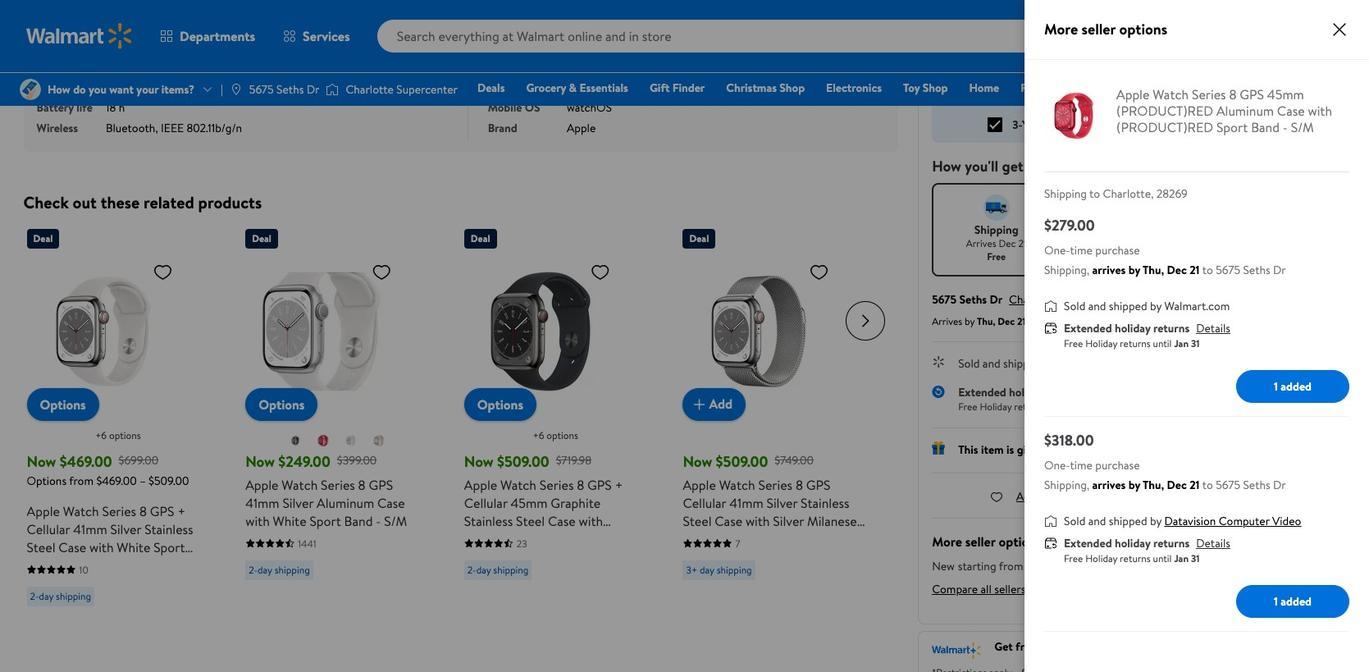 Task type: locate. For each thing, give the bounding box(es) containing it.
white
[[273, 512, 307, 530], [117, 538, 150, 556]]

0 vertical spatial 45mm
[[1268, 85, 1305, 103]]

- down walmart+ link
[[1283, 118, 1288, 136]]

2 +6 options from the left
[[533, 428, 578, 442]]

add to favorites list, apple watch series 8 gps   cellular 41mm silver stainless steel case with silver milanese loop image
[[809, 261, 829, 282]]

series inside now $249.00 $399.00 apple watch series 8 gps 41mm silver aluminum case with white sport band - s/m
[[321, 476, 355, 494]]

extended for sold and shipped by walmart.com
[[1064, 320, 1112, 336]]

1 vertical spatial 45mm
[[511, 494, 548, 512]]

white inside now $249.00 $399.00 apple watch series 8 gps 41mm silver aluminum case with white sport band - s/m
[[273, 512, 307, 530]]

more
[[1112, 441, 1138, 457]]

1 vertical spatial until
[[1048, 400, 1066, 414]]

1  added
[[1274, 378, 1312, 395], [1274, 593, 1312, 610]]

free down intent image for shipping
[[987, 249, 1006, 263]]

cellular up loop
[[683, 494, 726, 512]]

1 vertical spatial 31
[[1191, 551, 1200, 565]]

2 one- from the top
[[1045, 457, 1070, 473]]

1 vertical spatial purchase
[[1096, 457, 1140, 473]]

get free delivery, shipping and more*
[[995, 639, 1182, 655]]

close panel image
[[1330, 20, 1350, 39]]

1 horizontal spatial white
[[273, 512, 307, 530]]

holiday for sold and shipped by datavision computer video
[[1115, 535, 1151, 551]]

added
[[1281, 378, 1312, 395], [1281, 593, 1312, 610]]

more up protection
[[1045, 19, 1078, 39]]

until inside extended holiday returns free holiday returns until
[[1048, 400, 1066, 414]]

Walmart Site-Wide search field
[[377, 20, 1092, 53]]

series inside now $509.00 $719.98 apple watch series 8 gps + cellular 45mm graphite stainless steel case with midnight sport band - s/m
[[540, 476, 574, 494]]

options for now $469.00
[[40, 395, 86, 413]]

shipped down not available
[[1109, 298, 1148, 314]]

2 product group from the left
[[245, 222, 428, 613]]

1 added from the top
[[1281, 378, 1312, 395]]

1 31 from the top
[[1191, 336, 1200, 350]]

21 inside 5675 seths dr change arrives by thu, dec 21
[[1017, 314, 1026, 328]]

cellular up midnight
[[464, 494, 508, 512]]

0 horizontal spatial +6 options
[[95, 428, 141, 442]]

$399.00
[[337, 452, 377, 469]]

2 1 from the top
[[1274, 593, 1278, 610]]

1 horizontal spatial +6
[[533, 428, 544, 442]]

plan for $45.00
[[1047, 90, 1068, 106]]

watch down $249.00
[[282, 476, 318, 494]]

apple up loop
[[683, 476, 716, 494]]

stainless
[[801, 494, 850, 512], [464, 512, 513, 530], [145, 520, 193, 538]]

watch inside now $509.00 $719.98 apple watch series 8 gps + cellular 45mm graphite stainless steel case with midnight sport band - s/m
[[501, 476, 537, 494]]

4-year plan - $45.00
[[1013, 90, 1112, 106]]

0 horizontal spatial arrives
[[932, 314, 963, 328]]

product group
[[27, 222, 209, 613], [245, 222, 428, 613], [464, 222, 647, 613], [683, 222, 866, 613]]

from left –
[[69, 472, 94, 489]]

2 horizontal spatial 2-day shipping
[[468, 562, 529, 576]]

1 vertical spatial seths
[[960, 291, 987, 307]]

1 vertical spatial arrives
[[932, 314, 963, 328]]

gift
[[650, 80, 670, 96], [1080, 80, 1100, 96]]

now $249.00 $399.00 apple watch series 8 gps 41mm silver aluminum case with white sport band - s/m
[[245, 451, 407, 530]]

0 horizontal spatial aluminum
[[317, 494, 374, 512]]

shop
[[780, 80, 805, 96], [923, 80, 948, 96]]

by up extended holiday returns free holiday returns until
[[1045, 355, 1056, 371]]

2 extended holiday returns details free holiday returns until jan 31 from the top
[[1064, 535, 1231, 565]]

case up '10'
[[59, 538, 86, 556]]

1 1  added button from the top
[[1237, 370, 1350, 403]]

shipped left datavision
[[1109, 513, 1148, 529]]

4 now from the left
[[683, 451, 712, 471]]

0 horizontal spatial 45mm
[[511, 494, 548, 512]]

datavision computer video link
[[1165, 513, 1302, 529]]

$509.00 for now $509.00 $749.00 apple watch series 8 gps cellular 41mm silver stainless steel case with silver milanese loop
[[716, 451, 768, 471]]

holiday
[[1115, 320, 1151, 336], [1009, 384, 1045, 400], [1115, 535, 1151, 551]]

gps inside now $249.00 $399.00 apple watch series 8 gps 41mm silver aluminum case with white sport band - s/m
[[369, 476, 393, 494]]

2 vertical spatial shipped
[[1109, 513, 1148, 529]]

1 details from the top
[[1196, 320, 1231, 336]]

2 jan from the top
[[1175, 551, 1189, 565]]

thu, inside 5675 seths dr change arrives by thu, dec 21
[[977, 314, 996, 328]]

shipping for to
[[1045, 185, 1087, 202]]

aluminum inside now $249.00 $399.00 apple watch series 8 gps 41mm silver aluminum case with white sport band - s/m
[[317, 494, 374, 512]]

now inside now $249.00 $399.00 apple watch series 8 gps 41mm silver aluminum case with white sport band - s/m
[[245, 451, 275, 471]]

cellular inside the "apple watch series 8 gps + cellular 41mm silver stainless steel case with white sport band - m/l"
[[27, 520, 70, 538]]

shipped
[[1109, 298, 1148, 314], [1004, 355, 1042, 371], [1109, 513, 1148, 529]]

gps for now $509.00 $719.98 apple watch series 8 gps + cellular 45mm graphite stainless steel case with midnight sport band - s/m
[[588, 476, 612, 494]]

-
[[1071, 90, 1075, 106], [1070, 116, 1075, 133], [1283, 118, 1288, 136], [376, 512, 381, 530], [584, 530, 589, 548], [58, 556, 63, 574]]

deal
[[33, 231, 53, 245], [252, 231, 272, 245], [471, 231, 490, 245], [690, 231, 709, 245]]

2 arrives from the top
[[1093, 477, 1126, 493]]

1 one- from the top
[[1045, 242, 1070, 258]]

apple inside apple watch series 8 gps 45mm (product)red aluminum case with (product)red sport band - s/m
[[1117, 85, 1150, 103]]

0 vertical spatial shipping
[[1045, 185, 1087, 202]]

1 details button from the top
[[1196, 320, 1231, 336]]

0 vertical spatial more
[[1045, 19, 1078, 39]]

arrives down not
[[1093, 262, 1126, 278]]

shipped for sold and shipped by datavision computer video
[[1109, 513, 1148, 529]]

arrives for sold and shipped by walmart.com
[[1093, 262, 1126, 278]]

extended holiday returns free holiday returns until
[[959, 384, 1084, 414]]

holiday right $318.00
[[1086, 551, 1118, 565]]

shipped for sold and shipped by
[[1004, 355, 1042, 371]]

silver
[[283, 494, 314, 512], [767, 494, 798, 512], [773, 512, 804, 530], [110, 520, 141, 538]]

cellular up the "m/l"
[[27, 520, 70, 538]]

sold for sold and shipped by
[[959, 355, 980, 371]]

45mm
[[1268, 85, 1305, 103], [511, 494, 548, 512]]

and inside "banner"
[[1130, 639, 1148, 655]]

3 now from the left
[[464, 451, 494, 471]]

1 vertical spatial from
[[999, 558, 1024, 574]]

0 horizontal spatial white
[[117, 538, 150, 556]]

0 horizontal spatial steel
[[27, 538, 55, 556]]

arrives
[[1093, 262, 1126, 278], [1093, 477, 1126, 493]]

shipping down 1441
[[275, 562, 310, 576]]

apple down what's covered button
[[1117, 85, 1150, 103]]

- inside the "apple watch series 8 gps + cellular 41mm silver stainless steel case with white sport band - m/l"
[[58, 556, 63, 574]]

watch
[[1153, 85, 1189, 103], [282, 476, 318, 494], [501, 476, 537, 494], [719, 476, 755, 494], [63, 502, 99, 520]]

y
[[567, 78, 574, 94]]

2 1  added button from the top
[[1237, 585, 1350, 618]]

2 horizontal spatial options link
[[464, 388, 537, 421]]

1  added button for sold and shipped by walmart.com
[[1237, 370, 1350, 403]]

2 shop from the left
[[923, 80, 948, 96]]

1 shop from the left
[[780, 80, 805, 96]]

silver down $749.00
[[767, 494, 798, 512]]

1 vertical spatial sold
[[959, 355, 980, 371]]

holiday down sold and shipped by walmart.com
[[1115, 320, 1151, 336]]

sold for sold and shipped by walmart.com
[[1064, 298, 1086, 314]]

day for now $509.00 $719.98 apple watch series 8 gps + cellular 45mm graphite stainless steel case with midnight sport band - s/m
[[476, 562, 491, 576]]

silver image
[[344, 434, 357, 447]]

21 inside shipping arrives dec 21 free
[[1019, 236, 1027, 250]]

2 options link from the left
[[245, 388, 318, 421]]

until for sold and shipped by datavision computer video
[[1153, 551, 1172, 565]]

1 vertical spatial year
[[1022, 116, 1043, 133]]

dec inside 5675 seths dr change arrives by thu, dec 21
[[998, 314, 1015, 328]]

products
[[198, 191, 262, 213]]

white inside the "apple watch series 8 gps + cellular 41mm silver stainless steel case with white sport band - m/l"
[[117, 538, 150, 556]]

dec down change at the right of the page
[[998, 314, 1015, 328]]

seths inside 5675 seths dr change arrives by thu, dec 21
[[960, 291, 987, 307]]

apple down now $469.00 $699.00 options from $469.00 – $509.00
[[27, 502, 60, 520]]

thu,
[[1143, 262, 1165, 278], [977, 314, 996, 328], [1143, 477, 1165, 493]]

cellular inside "now $509.00 $749.00 apple watch series 8 gps cellular 41mm silver stainless steel case with silver milanese loop"
[[683, 494, 726, 512]]

shipped for sold and shipped by walmart.com
[[1109, 298, 1148, 314]]

extended holiday returns details free holiday returns until jan 31 down sold and shipped by datavision computer video
[[1064, 535, 1231, 565]]

protection
[[1020, 53, 1073, 69]]

21 up change at the right of the page
[[1019, 236, 1027, 250]]

0 vertical spatial extended holiday returns details free holiday returns until jan 31
[[1064, 320, 1231, 350]]

apple watch series 8 gps 45mm (product)red aluminum case with (product)red sport band - s/m
[[1117, 85, 1333, 136]]

8 inside "now $509.00 $749.00 apple watch series 8 gps cellular 41mm silver stainless steel case with silver milanese loop"
[[796, 476, 803, 494]]

2 (product)red from the top
[[1117, 118, 1214, 136]]

case inside now $249.00 $399.00 apple watch series 8 gps 41mm silver aluminum case with white sport band - s/m
[[377, 494, 405, 512]]

steel up 23
[[516, 512, 545, 530]]

2 horizontal spatial 2-
[[468, 562, 476, 576]]

$509.00 inside now $509.00 $719.98 apple watch series 8 gps + cellular 45mm graphite stainless steel case with midnight sport band - s/m
[[497, 451, 549, 471]]

until up eligible
[[1048, 400, 1066, 414]]

with inside now $509.00 $719.98 apple watch series 8 gps + cellular 45mm graphite stainless steel case with midnight sport band - s/m
[[579, 512, 603, 530]]

more inside the more seller options (1) new starting from $318.00 compare all sellers
[[932, 532, 962, 550]]

0 vertical spatial extended
[[1064, 320, 1112, 336]]

shipping down '10'
[[56, 589, 91, 603]]

1 1  added from the top
[[1274, 378, 1312, 395]]

add inside button
[[709, 395, 733, 413]]

grocery & essentials
[[526, 80, 628, 96]]

deal for now $509.00 $749.00 apple watch series 8 gps cellular 41mm silver stainless steel case with silver milanese loop
[[690, 231, 709, 245]]

apple inside "now $509.00 $749.00 apple watch series 8 gps cellular 41mm silver stainless steel case with silver milanese loop"
[[683, 476, 716, 494]]

more inside dialog
[[1045, 19, 1078, 39]]

45
[[106, 78, 119, 94]]

1 1 from the top
[[1274, 378, 1278, 395]]

0 horizontal spatial s/m
[[384, 512, 407, 530]]

options left "(1)" at the right of the page
[[999, 532, 1042, 550]]

1 vertical spatial jan
[[1175, 551, 1189, 565]]

41mm up the "m/l"
[[73, 520, 107, 538]]

midnight
[[464, 530, 515, 548]]

2 details button from the top
[[1196, 535, 1231, 551]]

thu, up sold and shipped by datavision computer video
[[1143, 477, 1165, 493]]

shipping down intent image for shipping
[[975, 221, 1019, 238]]

shipping for now $509.00 $749.00 apple watch series 8 gps cellular 41mm silver stainless steel case with silver milanese loop
[[717, 562, 752, 576]]

0 vertical spatial shipping,
[[1045, 262, 1090, 278]]

shipping inside shipping arrives dec 21 free
[[975, 221, 1019, 238]]

31 for datavision
[[1191, 551, 1200, 565]]

1 horizontal spatial 2-
[[249, 562, 258, 576]]

case down $719.98
[[548, 512, 576, 530]]

to left charlotte,
[[1090, 185, 1100, 202]]

18 h wireless
[[37, 99, 125, 136]]

0 vertical spatial 5675
[[1216, 262, 1241, 278]]

sold down list at the bottom right of the page
[[1064, 513, 1086, 529]]

1 vertical spatial one-time purchase shipping, arrives by thu, dec 21 to 5675 seths dr
[[1045, 457, 1286, 493]]

out
[[73, 191, 97, 213]]

0 vertical spatial details
[[1196, 320, 1231, 336]]

extended
[[1064, 320, 1112, 336], [959, 384, 1007, 400], [1064, 535, 1112, 551]]

and for sold and shipped by datavision computer video
[[1089, 513, 1106, 529]]

and
[[1089, 298, 1106, 314], [983, 355, 1001, 371], [1089, 513, 1106, 529], [1130, 639, 1148, 655]]

1 options link from the left
[[27, 388, 99, 421]]

1 purchase from the top
[[1096, 242, 1140, 258]]

free up this
[[959, 400, 978, 414]]

1 +6 options from the left
[[95, 428, 141, 442]]

options for now $249.00
[[259, 395, 305, 413]]

1 horizontal spatial 2-day shipping
[[249, 562, 310, 576]]

holiday for sold and shipped by walmart.com
[[1086, 336, 1118, 350]]

purchase for walmart.com
[[1096, 242, 1140, 258]]

shipping down 23
[[493, 562, 529, 576]]

toy
[[903, 80, 920, 96]]

seller inside the more seller options (1) new starting from $318.00 compare all sellers
[[965, 532, 996, 550]]

details down walmart.com
[[1196, 320, 1231, 336]]

day for now $249.00 $399.00 apple watch series 8 gps 41mm silver aluminum case with white sport band - s/m
[[258, 562, 272, 576]]

get
[[1002, 155, 1024, 176]]

1 vertical spatial 1
[[1274, 593, 1278, 610]]

to
[[1090, 185, 1100, 202], [1203, 262, 1213, 278], [1203, 477, 1213, 493], [1039, 488, 1050, 504], [1234, 488, 1245, 504]]

2 now from the left
[[245, 451, 275, 471]]

0 horizontal spatial +
[[178, 502, 185, 520]]

2 vertical spatial extended
[[1064, 535, 1112, 551]]

+6 options up $699.00
[[95, 428, 141, 442]]

1 horizontal spatial +
[[615, 476, 623, 494]]

41mm inside now $249.00 $399.00 apple watch series 8 gps 41mm silver aluminum case with white sport band - s/m
[[245, 494, 279, 512]]

now inside "now $509.00 $749.00 apple watch series 8 gps cellular 41mm silver stainless steel case with silver milanese loop"
[[683, 451, 712, 471]]

not
[[1105, 236, 1121, 250]]

white for $249.00
[[273, 512, 307, 530]]

21
[[1019, 236, 1027, 250], [1190, 262, 1200, 278], [1017, 314, 1026, 328], [1190, 477, 1200, 493]]

1 vertical spatial details
[[1196, 535, 1231, 551]]

2 vertical spatial 5675
[[1216, 477, 1241, 493]]

1 vertical spatial time
[[1070, 457, 1093, 473]]

0 horizontal spatial 41mm
[[73, 520, 107, 538]]

$509.00 inside "now $509.00 $749.00 apple watch series 8 gps cellular 41mm silver stainless steel case with silver milanese loop"
[[716, 451, 768, 471]]

and for sold and shipped by walmart.com
[[1089, 298, 1106, 314]]

thu, up sold and shipped by
[[977, 314, 996, 328]]

1 vertical spatial dr
[[990, 291, 1003, 307]]

2 31 from the top
[[1191, 551, 1200, 565]]

add to favorites list, apple watch series 8 gps + cellular 41mm silver stainless steel case with white sport band - m/l image
[[153, 261, 173, 282]]

- down graphite in the left bottom of the page
[[584, 530, 589, 548]]

2 horizontal spatial cellular
[[683, 494, 726, 512]]

1 vertical spatial extended
[[959, 384, 1007, 400]]

grocery & essentials link
[[519, 79, 636, 97]]

0 vertical spatial year
[[1023, 90, 1044, 106]]

details for walmart.com
[[1196, 320, 1231, 336]]

and up extended holiday returns free holiday returns until
[[983, 355, 1001, 371]]

series inside the "apple watch series 8 gps + cellular 41mm silver stainless steel case with white sport band - m/l"
[[102, 502, 136, 520]]

0 vertical spatial details button
[[1196, 320, 1231, 336]]

+6 options
[[95, 428, 141, 442], [533, 428, 578, 442]]

sport inside the "apple watch series 8 gps + cellular 41mm silver stainless steel case with white sport band - m/l"
[[154, 538, 185, 556]]

1 product group from the left
[[27, 222, 209, 613]]

2 deal from the left
[[252, 231, 272, 245]]

$719.98
[[556, 452, 592, 469]]

more
[[1045, 19, 1078, 39], [932, 532, 962, 550]]

2-day shipping down 1441
[[249, 562, 310, 576]]

now $509.00 $749.00 apple watch series 8 gps cellular 41mm silver stainless steel case with silver milanese loop
[[683, 451, 857, 548]]

seths
[[1243, 262, 1271, 278], [960, 291, 987, 307], [1243, 477, 1271, 493]]

2 vertical spatial holiday
[[1086, 551, 1118, 565]]

1 extended holiday returns details free holiday returns until jan 31 from the top
[[1064, 320, 1231, 350]]

2 horizontal spatial steel
[[683, 512, 712, 530]]

options link for now $509.00
[[464, 388, 537, 421]]

0 vertical spatial one-time purchase shipping, arrives by thu, dec 21 to 5675 seths dr
[[1045, 242, 1286, 278]]

8 for now $509.00 $749.00 apple watch series 8 gps cellular 41mm silver stainless steel case with silver milanese loop
[[796, 476, 803, 494]]

2- for now $509.00
[[468, 562, 476, 576]]

learn more button
[[1081, 441, 1138, 457]]

0 vertical spatial 1  added button
[[1237, 370, 1350, 403]]

datavision
[[1165, 513, 1216, 529]]

8 down –
[[139, 502, 147, 520]]

options
[[1120, 19, 1168, 39], [109, 428, 141, 442], [547, 428, 578, 442], [999, 532, 1042, 550]]

list item
[[929, 0, 987, 17]]

0 vertical spatial dr
[[1274, 262, 1286, 278]]

silver inside the "apple watch series 8 gps + cellular 41mm silver stainless steel case with white sport band - m/l"
[[110, 520, 141, 538]]

41mm
[[245, 494, 279, 512], [730, 494, 764, 512], [73, 520, 107, 538]]

by inside 5675 seths dr change arrives by thu, dec 21
[[965, 314, 975, 328]]

plan up 3-year plan - $34.00
[[1047, 90, 1068, 106]]

band down graphite in the left bottom of the page
[[553, 530, 581, 548]]

holiday
[[1086, 336, 1118, 350], [980, 400, 1012, 414], [1086, 551, 1118, 565]]

jan down walmart.com
[[1175, 336, 1189, 350]]

watch up 7
[[719, 476, 755, 494]]

8 inside now $509.00 $719.98 apple watch series 8 gps + cellular 45mm graphite stainless steel case with midnight sport band - s/m
[[577, 476, 584, 494]]

silver inside now $249.00 $399.00 apple watch series 8 gps 41mm silver aluminum case with white sport band - s/m
[[283, 494, 314, 512]]

change
[[1009, 291, 1048, 307]]

get free delivery, shipping and more* banner
[[918, 631, 1346, 672]]

apple down $249.00
[[245, 476, 279, 494]]

0 vertical spatial white
[[273, 512, 307, 530]]

silver left milanese
[[773, 512, 804, 530]]

gifting made easy image
[[932, 441, 945, 454]]

from inside the more seller options (1) new starting from $318.00 compare all sellers
[[999, 558, 1024, 574]]

0 vertical spatial 1
[[1274, 378, 1278, 395]]

battery
[[37, 99, 74, 115]]

more seller options dialog
[[1025, 0, 1369, 672]]

0 vertical spatial seller
[[1082, 19, 1116, 39]]

item:
[[1055, 155, 1088, 176]]

series inside "now $509.00 $749.00 apple watch series 8 gps cellular 41mm silver stainless steel case with silver milanese loop"
[[759, 476, 793, 494]]

more for more seller options (1) new starting from $318.00 compare all sellers
[[932, 532, 962, 550]]

silver up 1441
[[283, 494, 314, 512]]

shipped up extended holiday returns free holiday returns until
[[1004, 355, 1042, 371]]

0 vertical spatial thu,
[[1143, 262, 1165, 278]]

to up computer
[[1234, 488, 1245, 504]]

free up extended holiday returns free holiday returns until
[[1064, 336, 1083, 350]]

1 vertical spatial 1  added button
[[1237, 585, 1350, 618]]

now for now $469.00 $699.00 options from $469.00 – $509.00
[[27, 451, 56, 471]]

0 horizontal spatial seller
[[965, 532, 996, 550]]

purchase down intent image for pickup
[[1096, 242, 1140, 258]]

3 deal from the left
[[471, 231, 490, 245]]

add button
[[683, 388, 746, 421]]

18
[[106, 99, 116, 115]]

gift left cards
[[1080, 80, 1100, 96]]

2 horizontal spatial 41mm
[[730, 494, 764, 512]]

now inside now $469.00 $699.00 options from $469.00 – $509.00
[[27, 451, 56, 471]]

watch down covered
[[1153, 85, 1189, 103]]

seller for more seller options
[[1082, 19, 1116, 39]]

steel up 3+
[[683, 512, 712, 530]]

8 down $749.00
[[796, 476, 803, 494]]

and down not
[[1089, 298, 1106, 314]]

1 horizontal spatial steel
[[516, 512, 545, 530]]

0 vertical spatial until
[[1153, 336, 1172, 350]]

1 vertical spatial $469.00
[[96, 472, 137, 489]]

1 vertical spatial plan
[[1047, 90, 1068, 106]]

starlight image
[[372, 434, 385, 447]]

plan left the what's on the right top of page
[[1075, 53, 1097, 69]]

case inside the "apple watch series 8 gps + cellular 41mm silver stainless steel case with white sport band - m/l"
[[59, 538, 86, 556]]

gps inside now $509.00 $719.98 apple watch series 8 gps + cellular 45mm graphite stainless steel case with midnight sport band - s/m
[[588, 476, 612, 494]]

0 vertical spatial arrives
[[1093, 262, 1126, 278]]

$509.00 right –
[[149, 472, 189, 489]]

3 options link from the left
[[464, 388, 537, 421]]

plan
[[1075, 53, 1097, 69], [1047, 90, 1068, 106], [1046, 116, 1068, 133]]

0 vertical spatial arrives
[[966, 236, 997, 250]]

2 one-time purchase shipping, arrives by thu, dec 21 to 5675 seths dr from the top
[[1045, 457, 1286, 493]]

1 horizontal spatial aluminum
[[1217, 102, 1274, 120]]

+6 options up $719.98
[[533, 428, 578, 442]]

2-day shipping down '10'
[[30, 589, 91, 603]]

8 inside now $249.00 $399.00 apple watch series 8 gps 41mm silver aluminum case with white sport band - s/m
[[358, 476, 366, 494]]

seller
[[1082, 19, 1116, 39], [965, 532, 996, 550]]

1 vertical spatial arrives
[[1093, 477, 1126, 493]]

0 vertical spatial time
[[1070, 242, 1093, 258]]

one-time purchase shipping, arrives by thu, dec 21 to 5675 seths dr up sold and shipped by datavision computer video
[[1045, 457, 1286, 493]]

watch inside "now $509.00 $749.00 apple watch series 8 gps cellular 41mm silver stainless steel case with silver milanese loop"
[[719, 476, 755, 494]]

2-day shipping for $509.00
[[468, 562, 529, 576]]

arrives up sold and shipped by
[[932, 314, 963, 328]]

intent image for pickup image
[[1119, 194, 1145, 220]]

jan for walmart.com
[[1175, 336, 1189, 350]]

1 vertical spatial added
[[1281, 593, 1312, 610]]

dr inside 5675 seths dr change arrives by thu, dec 21
[[990, 291, 1003, 307]]

apple watch series 8 gps   cellular 41mm silver stainless steel case with silver milanese loop image
[[683, 255, 836, 407]]

1 vertical spatial details button
[[1196, 535, 1231, 551]]

1 jan from the top
[[1175, 336, 1189, 350]]

purchase right eligible
[[1096, 457, 1140, 473]]

1 now from the left
[[27, 451, 56, 471]]

free down list at the bottom right of the page
[[1064, 551, 1083, 565]]

wpp logo image
[[945, 51, 975, 80]]

2 horizontal spatial stainless
[[801, 494, 850, 512]]

+ inside the "apple watch series 8 gps + cellular 41mm silver stainless steel case with white sport band - m/l"
[[178, 502, 185, 520]]

0 horizontal spatial gift
[[650, 80, 670, 96]]

4 product group from the left
[[683, 222, 866, 613]]

next slide for check out these related products list image
[[846, 301, 885, 340]]

2 +6 from the left
[[533, 428, 544, 442]]

seller inside dialog
[[1082, 19, 1116, 39]]

electronics link
[[819, 79, 889, 97]]

this item is gift eligible learn more
[[959, 441, 1138, 457]]

- inside now $249.00 $399.00 apple watch series 8 gps 41mm silver aluminum case with white sport band - s/m
[[376, 512, 381, 530]]

1 horizontal spatial $509.00
[[497, 451, 549, 471]]

details button down 'datavision computer video' link
[[1196, 535, 1231, 551]]

2 gift from the left
[[1080, 80, 1100, 96]]

shipping inside "banner"
[[1084, 639, 1127, 655]]

one- up list at the bottom right of the page
[[1045, 457, 1070, 473]]

8 inside the "apple watch series 8 gps + cellular 41mm silver stainless steel case with white sport band - m/l"
[[139, 502, 147, 520]]

2 details from the top
[[1196, 535, 1231, 551]]

45mm inside apple watch series 8 gps 45mm (product)red aluminum case with (product)red sport band - s/m
[[1268, 85, 1305, 103]]

dec
[[999, 236, 1016, 250], [1167, 262, 1187, 278], [998, 314, 1015, 328], [1167, 477, 1187, 493]]

series inside apple watch series 8 gps 45mm (product)red aluminum case with (product)red sport band - s/m
[[1192, 85, 1226, 103]]

1 shipping, from the top
[[1045, 262, 1090, 278]]

holiday down sold and shipped by
[[1009, 384, 1045, 400]]

options inside dialog
[[1120, 19, 1168, 39]]

1 time from the top
[[1070, 242, 1093, 258]]

details for datavision
[[1196, 535, 1231, 551]]

now for now $249.00 $399.00 apple watch series 8 gps 41mm silver aluminum case with white sport band - s/m
[[245, 451, 275, 471]]

shop inside 'link'
[[780, 80, 805, 96]]

1 horizontal spatial stainless
[[464, 512, 513, 530]]

apple inside now $509.00 $719.98 apple watch series 8 gps + cellular 45mm graphite stainless steel case with midnight sport band - s/m
[[464, 476, 497, 494]]

available
[[1124, 236, 1160, 250]]

4-
[[1013, 90, 1023, 106]]

0 vertical spatial holiday
[[1086, 336, 1118, 350]]

1 horizontal spatial options link
[[245, 388, 318, 421]]

0 horizontal spatial 2-day shipping
[[30, 589, 91, 603]]

video
[[1273, 513, 1302, 529]]

watch down now $469.00 $699.00 options from $469.00 – $509.00
[[63, 502, 99, 520]]

white right the "m/l"
[[117, 538, 150, 556]]

1 vertical spatial shipping,
[[1045, 477, 1090, 493]]

bluetooth, ieee 802.11b/g/n
[[106, 120, 242, 136]]

2 1  added from the top
[[1274, 593, 1312, 610]]

0 vertical spatial 31
[[1191, 336, 1200, 350]]

one debit
[[1217, 80, 1272, 96]]

by
[[1129, 262, 1141, 278], [1150, 298, 1162, 314], [965, 314, 975, 328], [1045, 355, 1056, 371], [1129, 477, 1141, 493], [1150, 513, 1162, 529]]

8
[[1230, 85, 1237, 103], [358, 476, 366, 494], [577, 476, 584, 494], [796, 476, 803, 494], [139, 502, 147, 520]]

0 vertical spatial 1  added
[[1274, 378, 1312, 395]]

thu, down available at the top right of page
[[1143, 262, 1165, 278]]

shop for christmas shop
[[780, 80, 805, 96]]

1 horizontal spatial +6 options
[[533, 428, 578, 442]]

8 left debit on the right of page
[[1230, 85, 1237, 103]]

stainless inside the "apple watch series 8 gps + cellular 41mm silver stainless steel case with white sport band - m/l"
[[145, 520, 193, 538]]

1 vertical spatial aluminum
[[317, 494, 374, 512]]

31
[[1191, 336, 1200, 350], [1191, 551, 1200, 565]]

case down 'walmart+'
[[1277, 102, 1305, 120]]

1 one-time purchase shipping, arrives by thu, dec 21 to 5675 seths dr from the top
[[1045, 242, 1286, 278]]

2 vertical spatial plan
[[1046, 116, 1068, 133]]

0 vertical spatial purchase
[[1096, 242, 1140, 258]]

2 vertical spatial sold
[[1064, 513, 1086, 529]]

shipping, up change at the right of the page
[[1045, 262, 1090, 278]]

and left the more*
[[1130, 639, 1148, 655]]

sold and shipped by
[[959, 355, 1059, 371]]

with
[[1308, 102, 1333, 120], [245, 512, 270, 530], [579, 512, 603, 530], [746, 512, 770, 530], [89, 538, 114, 556]]

band left the "m/l"
[[27, 556, 55, 574]]

$509.00
[[497, 451, 549, 471], [716, 451, 768, 471], [149, 472, 189, 489]]

shipping, down eligible
[[1045, 477, 1090, 493]]

1 vertical spatial seller
[[965, 532, 996, 550]]

+
[[615, 476, 623, 494], [178, 502, 185, 520]]

seller up 'starting' on the right of page
[[965, 532, 996, 550]]

dec up walmart.com
[[1167, 262, 1187, 278]]

aluminum
[[1217, 102, 1274, 120], [317, 494, 374, 512]]

2 added from the top
[[1281, 593, 1312, 610]]

silver down –
[[110, 520, 141, 538]]

0 vertical spatial aluminum
[[1217, 102, 1274, 120]]

holiday down sold and shipped by walmart.com
[[1086, 336, 1118, 350]]

sold for sold and shipped by datavision computer video
[[1064, 513, 1086, 529]]

plan down 4-year plan - $45.00
[[1046, 116, 1068, 133]]

$509.00 left $719.98
[[497, 451, 549, 471]]

1 arrives from the top
[[1093, 262, 1126, 278]]

1 vertical spatial extended holiday returns details free holiday returns until jan 31
[[1064, 535, 1231, 565]]

2 purchase from the top
[[1096, 457, 1140, 473]]

until down sold and shipped by datavision computer video
[[1153, 551, 1172, 565]]

watchos
[[567, 99, 612, 115]]

1 horizontal spatial shop
[[923, 80, 948, 96]]

deal for now $249.00 $399.00 apple watch series 8 gps 41mm silver aluminum case with white sport band - s/m
[[252, 231, 272, 245]]

watch inside now $249.00 $399.00 apple watch series 8 gps 41mm silver aluminum case with white sport band - s/m
[[282, 476, 318, 494]]

how
[[932, 155, 962, 176]]

1  added for sold and shipped by datavision computer video
[[1274, 593, 1312, 610]]

0 vertical spatial jan
[[1175, 336, 1189, 350]]

arrives down intent image for shipping
[[966, 236, 997, 250]]

1 +6 from the left
[[95, 428, 107, 442]]

free
[[987, 249, 1006, 263], [1064, 336, 1083, 350], [959, 400, 978, 414], [1064, 551, 1083, 565]]

returns
[[1154, 320, 1190, 336], [1120, 336, 1151, 350], [1048, 384, 1084, 400], [1014, 400, 1045, 414], [1154, 535, 1190, 551], [1120, 551, 1151, 565]]

0 horizontal spatial options link
[[27, 388, 99, 421]]

2-
[[249, 562, 258, 576], [468, 562, 476, 576], [30, 589, 39, 603]]

shipping for arrives
[[975, 221, 1019, 238]]

day
[[258, 562, 272, 576], [476, 562, 491, 576], [700, 562, 715, 576], [39, 589, 53, 603]]

0 vertical spatial +
[[615, 476, 623, 494]]

1 gift from the left
[[650, 80, 670, 96]]

- left the "m/l"
[[58, 556, 63, 574]]

shipping inside more seller options dialog
[[1045, 185, 1087, 202]]

shipping, for sold and shipped by datavision computer video
[[1045, 477, 1090, 493]]

- inside now $509.00 $719.98 apple watch series 8 gps + cellular 45mm graphite stainless steel case with midnight sport band - s/m
[[584, 530, 589, 548]]

now for now $509.00 $719.98 apple watch series 8 gps + cellular 45mm graphite stainless steel case with midnight sport band - s/m
[[464, 451, 494, 471]]

shipping,
[[1045, 262, 1090, 278], [1045, 477, 1090, 493]]

2 shipping, from the top
[[1045, 477, 1090, 493]]

add for add to list
[[1017, 488, 1037, 504]]

0 vertical spatial shipped
[[1109, 298, 1148, 314]]

charlotte,
[[1103, 185, 1154, 202]]

seths for sold and shipped by datavision computer video
[[1243, 477, 1271, 493]]

$469.00 left –
[[96, 472, 137, 489]]

deal for now $509.00 $719.98 apple watch series 8 gps + cellular 45mm graphite stainless steel case with midnight sport band - s/m
[[471, 231, 490, 245]]

details down 'datavision computer video' link
[[1196, 535, 1231, 551]]

holiday down sold and shipped by datavision computer video
[[1115, 535, 1151, 551]]

until down sold and shipped by walmart.com
[[1153, 336, 1172, 350]]

1 vertical spatial shipping
[[975, 221, 1019, 238]]

extended holiday returns details free holiday returns until jan 31 for walmart.com
[[1064, 320, 1231, 350]]

0 horizontal spatial shipping
[[975, 221, 1019, 238]]

gift left finder
[[650, 80, 670, 96]]

jan down sold and shipped by datavision computer video
[[1175, 551, 1189, 565]]

holiday up item
[[980, 400, 1012, 414]]

1 horizontal spatial gift
[[1080, 80, 1100, 96]]

shipping
[[1045, 185, 1087, 202], [975, 221, 1019, 238]]

gift cards link
[[1073, 79, 1139, 97]]

0 vertical spatial added
[[1281, 378, 1312, 395]]

1 horizontal spatial 41mm
[[245, 494, 279, 512]]

now inside now $509.00 $719.98 apple watch series 8 gps + cellular 45mm graphite stainless steel case with midnight sport band - s/m
[[464, 451, 494, 471]]

4 deal from the left
[[690, 231, 709, 245]]

steel left the "m/l"
[[27, 538, 55, 556]]

1 (product)red from the top
[[1117, 102, 1214, 120]]

until for sold and shipped by walmart.com
[[1153, 336, 1172, 350]]

arrives inside 5675 seths dr change arrives by thu, dec 21
[[932, 314, 963, 328]]

milanese
[[807, 512, 857, 530]]

2 time from the top
[[1070, 457, 1093, 473]]

add to list
[[1017, 488, 1067, 504]]

to for charlotte,
[[1090, 185, 1100, 202]]

time for sold and shipped by walmart.com
[[1070, 242, 1093, 258]]

from
[[69, 472, 94, 489], [999, 558, 1024, 574]]

4-Year plan - $45.00 checkbox
[[988, 91, 1003, 105]]

gift finder
[[650, 80, 705, 96]]

from inside now $469.00 $699.00 options from $469.00 – $509.00
[[69, 472, 94, 489]]

watch for now $509.00 $749.00 apple watch series 8 gps cellular 41mm silver stainless steel case with silver milanese loop
[[719, 476, 755, 494]]

one- for sold and shipped by datavision computer video
[[1045, 457, 1070, 473]]

series for now $509.00 $749.00 apple watch series 8 gps cellular 41mm silver stainless steel case with silver milanese loop
[[759, 476, 793, 494]]



Task type: describe. For each thing, give the bounding box(es) containing it.
watch for now $509.00 $719.98 apple watch series 8 gps + cellular 45mm graphite stainless steel case with midnight sport band - s/m
[[501, 476, 537, 494]]

shipping arrives dec 21 free
[[966, 221, 1027, 263]]

graphite
[[551, 494, 601, 512]]

options up $719.98
[[547, 428, 578, 442]]

1 deal from the left
[[33, 231, 53, 245]]

s/m inside now $509.00 $719.98 apple watch series 8 gps + cellular 45mm graphite stainless steel case with midnight sport band - s/m
[[593, 530, 616, 548]]

product group containing now $469.00
[[27, 222, 209, 613]]

year for 4-
[[1023, 90, 1044, 106]]

walmart image
[[26, 23, 133, 49]]

30 button
[[1304, 16, 1365, 56]]

walmart.com
[[1165, 298, 1230, 314]]

covered
[[1139, 53, 1179, 69]]

+6 options for now $469.00
[[95, 428, 141, 442]]

all
[[981, 581, 992, 597]]

gps inside the "apple watch series 8 gps + cellular 41mm silver stainless steel case with white sport band - m/l"
[[150, 502, 174, 520]]

7
[[736, 536, 741, 550]]

seths for sold and shipped by walmart.com
[[1243, 262, 1271, 278]]

28269
[[1157, 185, 1188, 202]]

5675 for sold and shipped by walmart.com
[[1216, 262, 1241, 278]]

add to cart image
[[690, 394, 709, 414]]

one-time purchase shipping, arrives by thu, dec 21 to 5675 seths dr for walmart.com
[[1045, 242, 1286, 278]]

30
[[1337, 17, 1348, 31]]

quick highlights
[[23, 28, 141, 50]]

gps for now $249.00 $399.00 apple watch series 8 gps 41mm silver aluminum case with white sport band - s/m
[[369, 476, 393, 494]]

options up $699.00
[[109, 428, 141, 442]]

gift cards
[[1080, 80, 1132, 96]]

check
[[23, 191, 69, 213]]

midnight image
[[288, 434, 302, 447]]

options for now $509.00
[[477, 395, 524, 413]]

debit
[[1244, 80, 1272, 96]]

plan for $34.00
[[1046, 116, 1068, 133]]

$509.00 for now $509.00 $719.98 apple watch series 8 gps + cellular 45mm graphite stainless steel case with midnight sport band - s/m
[[497, 451, 549, 471]]

watch inside apple watch series 8 gps 45mm (product)red aluminum case with (product)red sport band - s/m
[[1153, 85, 1189, 103]]

5675 inside 5675 seths dr change arrives by thu, dec 21
[[932, 291, 957, 307]]

thu, for sold and shipped by datavision computer video
[[1143, 477, 1165, 493]]

one-time purchase shipping, arrives by thu, dec 21 to 5675 seths dr for datavision
[[1045, 457, 1286, 493]]

arrives inside shipping arrives dec 21 free
[[966, 236, 997, 250]]

shipping for now $509.00 $719.98 apple watch series 8 gps + cellular 45mm graphite stainless steel case with midnight sport band - s/m
[[493, 562, 529, 576]]

2-day shipping for $249.00
[[249, 562, 310, 576]]

walmart plus image
[[932, 639, 982, 659]]

shop for toy shop
[[923, 80, 948, 96]]

stainless inside now $509.00 $719.98 apple watch series 8 gps + cellular 45mm graphite stainless steel case with midnight sport band - s/m
[[464, 512, 513, 530]]

eligible
[[1038, 441, 1075, 457]]

by down not available
[[1129, 262, 1141, 278]]

steel inside the "apple watch series 8 gps + cellular 41mm silver stainless steel case with white sport band - m/l"
[[27, 538, 55, 556]]

resists
[[488, 78, 523, 94]]

extended inside extended holiday returns free holiday returns until
[[959, 384, 1007, 400]]

$749.00
[[775, 452, 814, 469]]

0 horizontal spatial 2-
[[30, 589, 39, 603]]

add to favorites list, apple watch series 8 gps + cellular 45mm graphite stainless steel case with midnight sport band - s/m image
[[591, 261, 610, 282]]

1 for sold and shipped by walmart.com
[[1274, 378, 1278, 395]]

not available
[[1105, 236, 1160, 250]]

gps inside apple watch series 8 gps 45mm (product)red aluminum case with (product)red sport band - s/m
[[1240, 85, 1264, 103]]

apple down 'watchos'
[[567, 120, 596, 136]]

case inside apple watch series 8 gps 45mm (product)red aluminum case with (product)red sport band - s/m
[[1277, 102, 1305, 120]]

holiday for sold and shipped by walmart.com
[[1115, 320, 1151, 336]]

by down more
[[1129, 477, 1141, 493]]

gift for gift finder
[[650, 80, 670, 96]]

cellular inside now $509.00 $719.98 apple watch series 8 gps + cellular 45mm graphite stainless steel case with midnight sport band - s/m
[[464, 494, 508, 512]]

cards
[[1103, 80, 1132, 96]]

seller for more seller options (1) new starting from $318.00 compare all sellers
[[965, 532, 996, 550]]

computer
[[1219, 513, 1270, 529]]

steel inside "now $509.00 $749.00 apple watch series 8 gps cellular 41mm silver stainless steel case with silver milanese loop"
[[683, 512, 712, 530]]

details button for walmart.com
[[1196, 320, 1231, 336]]

3-
[[1013, 116, 1022, 133]]

year for 3-
[[1022, 116, 1043, 133]]

sport inside now $249.00 $399.00 apple watch series 8 gps 41mm silver aluminum case with white sport band - s/m
[[310, 512, 341, 530]]

Search search field
[[377, 20, 1092, 53]]

os
[[525, 99, 541, 115]]

essentials
[[580, 80, 628, 96]]

band inside now $249.00 $399.00 apple watch series 8 gps 41mm silver aluminum case with white sport band - s/m
[[344, 512, 373, 530]]

dr for sold and shipped by datavision computer video
[[1274, 477, 1286, 493]]

christmas
[[726, 80, 777, 96]]

1 for sold and shipped by datavision computer video
[[1274, 593, 1278, 610]]

a
[[1011, 53, 1017, 69]]

more*
[[1151, 639, 1182, 655]]

h
[[119, 99, 125, 115]]

walmart+
[[1293, 80, 1342, 96]]

by left walmart.com
[[1150, 298, 1162, 314]]

item
[[981, 441, 1004, 457]]

gift for gift cards
[[1080, 80, 1100, 96]]

+6 for now $469.00
[[95, 428, 107, 442]]

loop
[[683, 530, 711, 548]]

list
[[1053, 488, 1067, 504]]

not available button
[[1068, 183, 1197, 276]]

sport inside now $509.00 $719.98 apple watch series 8 gps + cellular 45mm graphite stainless steel case with midnight sport band - s/m
[[518, 530, 550, 548]]

life
[[77, 99, 93, 115]]

one- for sold and shipped by walmart.com
[[1045, 242, 1070, 258]]

holiday for sold and shipped by datavision computer video
[[1086, 551, 1118, 565]]

watch for now $249.00 $399.00 apple watch series 8 gps 41mm silver aluminum case with white sport band - s/m
[[282, 476, 318, 494]]

now for now $509.00 $749.00 apple watch series 8 gps cellular 41mm silver stainless steel case with silver milanese loop
[[683, 451, 712, 471]]

holiday inside extended holiday returns free holiday returns until
[[980, 400, 1012, 414]]

41mm inside the "apple watch series 8 gps + cellular 41mm silver stainless steel case with white sport band - m/l"
[[73, 520, 107, 538]]

shipping, for sold and shipped by walmart.com
[[1045, 262, 1090, 278]]

extended holiday returns details free holiday returns until jan 31 for datavision
[[1064, 535, 1231, 565]]

m/l
[[67, 556, 89, 574]]

check out these related products
[[23, 191, 262, 213]]

dec up sold and shipped by datavision computer video
[[1167, 477, 1187, 493]]

details button for datavision
[[1196, 535, 1231, 551]]

options link for now $249.00
[[245, 388, 318, 421]]

&
[[569, 80, 577, 96]]

christmas shop
[[726, 80, 805, 96]]

3-Year plan - $34.00 checkbox
[[988, 117, 1003, 132]]

dec inside shipping arrives dec 21 free
[[999, 236, 1016, 250]]

41mm inside "now $509.00 $749.00 apple watch series 8 gps cellular 41mm silver stainless steel case with silver milanese loop"
[[730, 494, 764, 512]]

$249.00
[[278, 451, 330, 471]]

sold and shipped by walmart.com
[[1064, 298, 1230, 314]]

one debit link
[[1209, 79, 1279, 97]]

new
[[932, 558, 955, 574]]

day for now $509.00 $749.00 apple watch series 8 gps cellular 41mm silver stainless steel case with silver milanese loop
[[700, 562, 715, 576]]

add a protection plan what's covered
[[988, 53, 1179, 69]]

starting
[[958, 558, 997, 574]]

8 for now $509.00 $719.98 apple watch series 8 gps + cellular 45mm graphite stainless steel case with midnight sport band - s/m
[[577, 476, 584, 494]]

45mm inside now $509.00 $719.98 apple watch series 8 gps + cellular 45mm graphite stainless steel case with midnight sport band - s/m
[[511, 494, 548, 512]]

apple watch series 8 gps + cellular 45mm graphite stainless steel case with midnight sport band - s/m image
[[464, 255, 617, 407]]

with inside now $249.00 $399.00 apple watch series 8 gps 41mm silver aluminum case with white sport band - s/m
[[245, 512, 270, 530]]

0 vertical spatial plan
[[1075, 53, 1097, 69]]

1  added for sold and shipped by walmart.com
[[1274, 378, 1312, 395]]

apple watch series 8 gps + cellular 41mm silver stainless steel case with white sport band - m/l image
[[27, 255, 179, 407]]

3 product group from the left
[[464, 222, 647, 613]]

- inside apple watch series 8 gps 45mm (product)red aluminum case with (product)red sport band - s/m
[[1283, 118, 1288, 136]]

thu, for sold and shipped by walmart.com
[[1143, 262, 1165, 278]]

delivery,
[[1039, 639, 1082, 655]]

arrives for sold and shipped by datavision computer video
[[1093, 477, 1126, 493]]

s/m inside apple watch series 8 gps 45mm (product)red aluminum case with (product)red sport band - s/m
[[1291, 118, 1314, 136]]

and for sold and shipped by
[[983, 355, 1001, 371]]

aluminum inside apple watch series 8 gps 45mm (product)red aluminum case with (product)red sport band - s/m
[[1217, 102, 1274, 120]]

with inside "now $509.00 $749.00 apple watch series 8 gps cellular 41mm silver stainless steel case with silver milanese loop"
[[746, 512, 770, 530]]

add for add
[[709, 395, 733, 413]]

add to list button
[[990, 488, 1067, 504]]

highlights
[[70, 28, 141, 50]]

3+
[[686, 562, 698, 576]]

watchos brand
[[488, 99, 612, 136]]

apple inside now $249.00 $399.00 apple watch series 8 gps 41mm silver aluminum case with white sport band - s/m
[[245, 476, 279, 494]]

23
[[517, 536, 527, 550]]

45 mm battery life
[[37, 78, 141, 115]]

with inside apple watch series 8 gps 45mm (product)red aluminum case with (product)red sport band - s/m
[[1308, 102, 1333, 120]]

band inside now $509.00 $719.98 apple watch series 8 gps + cellular 45mm graphite stainless steel case with midnight sport band - s/m
[[553, 530, 581, 548]]

what's covered button
[[1103, 53, 1179, 69]]

31 for walmart.com
[[1191, 336, 1200, 350]]

case inside now $509.00 $719.98 apple watch series 8 gps + cellular 45mm graphite stainless steel case with midnight sport band - s/m
[[548, 512, 576, 530]]

more seller options
[[1045, 19, 1168, 39]]

walmart+ link
[[1286, 79, 1350, 97]]

added for sold and shipped by datavision computer video
[[1281, 593, 1312, 610]]

band inside apple watch series 8 gps 45mm (product)red aluminum case with (product)red sport band - s/m
[[1251, 118, 1280, 136]]

screen
[[37, 78, 71, 94]]

sold and shipped by datavision computer video
[[1064, 513, 1302, 529]]

with inside the "apple watch series 8 gps + cellular 41mm silver stainless steel case with white sport band - m/l"
[[89, 538, 114, 556]]

series for now $509.00 $719.98 apple watch series 8 gps + cellular 45mm graphite stainless steel case with midnight sport band - s/m
[[540, 476, 574, 494]]

red image
[[316, 434, 329, 447]]

how you'll get this item:
[[932, 155, 1088, 176]]

toy shop link
[[896, 79, 955, 97]]

steel inside now $509.00 $719.98 apple watch series 8 gps + cellular 45mm graphite stainless steel case with midnight sport band - s/m
[[516, 512, 545, 530]]

apple watch series 8 gps 41mm silver aluminum case with white sport band - s/m image
[[245, 255, 398, 407]]

8 for now $249.00 $399.00 apple watch series 8 gps 41mm silver aluminum case with white sport band - s/m
[[358, 476, 366, 494]]

these
[[101, 191, 140, 213]]

this
[[1027, 155, 1051, 176]]

more for more seller options
[[1045, 19, 1078, 39]]

registry
[[1248, 488, 1286, 504]]

$509.00 inside now $469.00 $699.00 options from $469.00 – $509.00
[[149, 472, 189, 489]]

jan for datavision
[[1175, 551, 1189, 565]]

add to registry button
[[1185, 488, 1286, 504]]

to for list
[[1039, 488, 1050, 504]]

21 up datavision
[[1190, 477, 1200, 493]]

product group containing now $249.00
[[245, 222, 428, 613]]

mobile
[[488, 99, 522, 115]]

0 vertical spatial $469.00
[[60, 451, 112, 471]]

time for sold and shipped by datavision computer video
[[1070, 457, 1093, 473]]

extended for sold and shipped by datavision computer video
[[1064, 535, 1112, 551]]

ieee
[[161, 120, 184, 136]]

compare all sellers button
[[932, 581, 1026, 597]]

free inside extended holiday returns free holiday returns until
[[959, 400, 978, 414]]

series for now $249.00 $399.00 apple watch series 8 gps 41mm silver aluminum case with white sport band - s/m
[[321, 476, 355, 494]]

1  added button for sold and shipped by datavision computer video
[[1237, 585, 1350, 618]]

size
[[74, 78, 92, 94]]

y mobile os
[[488, 78, 574, 115]]

case inside "now $509.00 $749.00 apple watch series 8 gps cellular 41mm silver stainless steel case with silver milanese loop"
[[715, 512, 743, 530]]

add to favorites list, apple watch series 8 gps 41mm silver aluminum case with white sport band - s/m image
[[372, 261, 392, 282]]

compare
[[932, 581, 978, 597]]

added for sold and shipped by walmart.com
[[1281, 378, 1312, 395]]

- left $34.00
[[1070, 116, 1075, 133]]

intent image for shipping image
[[984, 194, 1010, 220]]

1441
[[298, 536, 316, 550]]

21 up walmart.com
[[1190, 262, 1200, 278]]

what's
[[1103, 53, 1136, 69]]

2- for now $249.00
[[249, 562, 258, 576]]

options inside the more seller options (1) new starting from $318.00 compare all sellers
[[999, 532, 1042, 550]]

deals link
[[470, 79, 512, 97]]

more seller options (1) new starting from $318.00 compare all sellers
[[932, 532, 1064, 597]]

now $469.00 $699.00 options from $469.00 – $509.00
[[27, 451, 189, 489]]

to up datavision
[[1203, 477, 1213, 493]]

apple watch series 8 gps + cellular 41mm silver stainless steel case with white sport band - m/l
[[27, 502, 193, 574]]

options link for now $469.00
[[27, 388, 99, 421]]

white for watch
[[117, 538, 150, 556]]

related
[[144, 191, 194, 213]]

fashion
[[1021, 80, 1059, 96]]

to for registry
[[1234, 488, 1245, 504]]

get
[[995, 639, 1013, 655]]

holiday inside extended holiday returns free holiday returns until
[[1009, 384, 1045, 400]]

+ inside now $509.00 $719.98 apple watch series 8 gps + cellular 45mm graphite stainless steel case with midnight sport band - s/m
[[615, 476, 623, 494]]

options inside now $469.00 $699.00 options from $469.00 – $509.00
[[27, 472, 67, 489]]

by left datavision
[[1150, 513, 1162, 529]]

gps for now $509.00 $749.00 apple watch series 8 gps cellular 41mm silver stainless steel case with silver milanese loop
[[806, 476, 831, 494]]

color list
[[929, 0, 1335, 17]]

watch inside the "apple watch series 8 gps + cellular 41mm silver stainless steel case with white sport band - m/l"
[[63, 502, 99, 520]]

gift
[[1017, 441, 1036, 457]]

stainless inside "now $509.00 $749.00 apple watch series 8 gps cellular 41mm silver stainless steel case with silver milanese loop"
[[801, 494, 850, 512]]

apple inside the "apple watch series 8 gps + cellular 41mm silver stainless steel case with white sport band - m/l"
[[27, 502, 60, 520]]

learn
[[1081, 441, 1109, 457]]

add for add to registry
[[1211, 488, 1232, 504]]

+6 options for now $509.00
[[533, 428, 578, 442]]

sport inside apple watch series 8 gps 45mm (product)red aluminum case with (product)red sport band - s/m
[[1217, 118, 1248, 136]]

- left $45.00 at the right top of the page
[[1071, 90, 1075, 106]]

s/m inside now $249.00 $399.00 apple watch series 8 gps 41mm silver aluminum case with white sport band - s/m
[[384, 512, 407, 530]]

free
[[1016, 639, 1037, 655]]

free inside shipping arrives dec 21 free
[[987, 249, 1006, 263]]

8 inside apple watch series 8 gps 45mm (product)red aluminum case with (product)red sport band - s/m
[[1230, 85, 1237, 103]]

to up walmart.com
[[1203, 262, 1213, 278]]

band inside the "apple watch series 8 gps + cellular 41mm silver stainless steel case with white sport band - m/l"
[[27, 556, 55, 574]]



Task type: vqa. For each thing, say whether or not it's contained in the screenshot.
2nd THE +6 OPTIONS from right
yes



